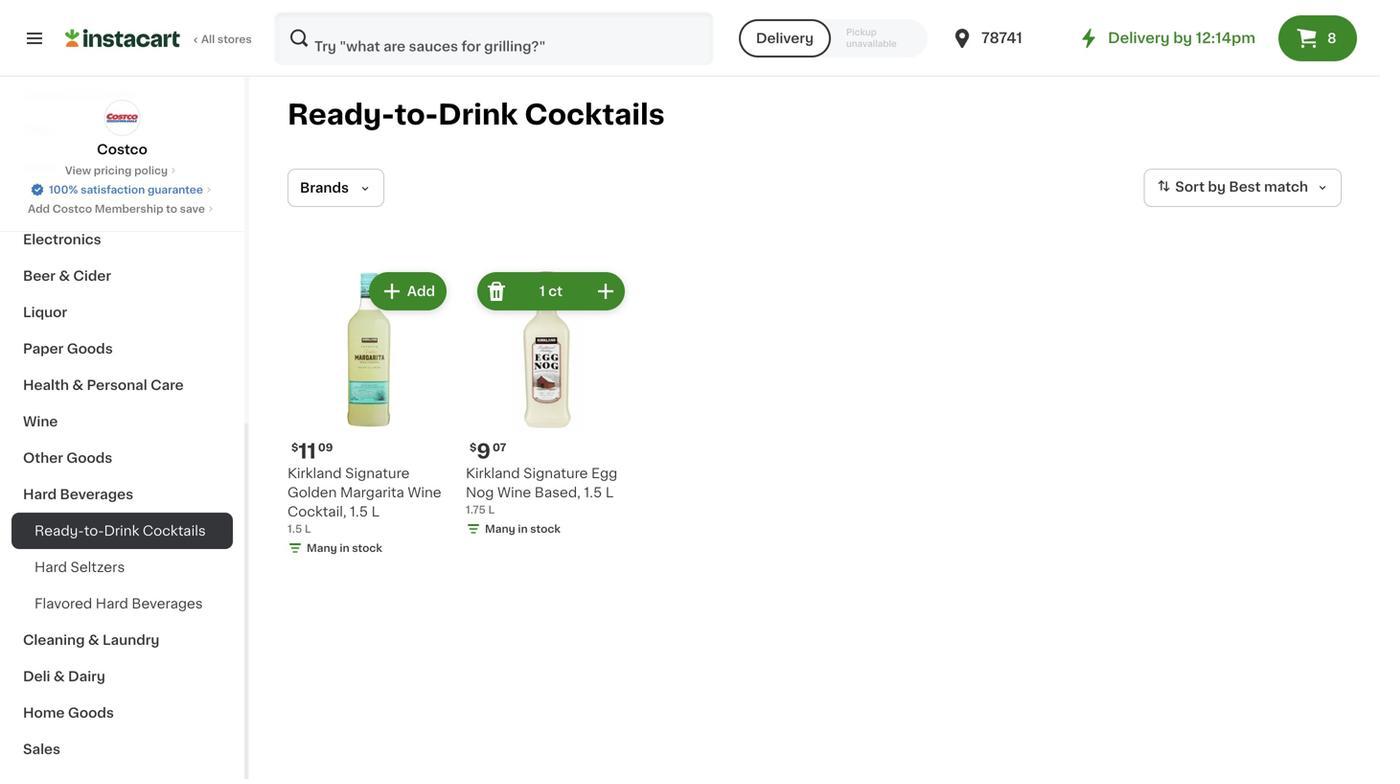 Task type: vqa. For each thing, say whether or not it's contained in the screenshot.
each associated with topmost $21.99 Original Price: $27.49 element
no



Task type: locate. For each thing, give the bounding box(es) containing it.
1 horizontal spatial drink
[[438, 101, 518, 128]]

1.5 down egg
[[584, 486, 602, 499]]

nog
[[466, 486, 494, 499]]

product group containing 11
[[288, 268, 450, 560]]

0 vertical spatial stock
[[530, 524, 561, 534]]

in down cocktail,
[[340, 543, 349, 553]]

add for add costco membership to save
[[28, 204, 50, 214]]

goods down dairy
[[68, 706, 114, 720]]

in down kirkland signature egg nog wine based, 1.5 l 1.75 l on the left bottom of the page
[[518, 524, 528, 534]]

0 horizontal spatial many
[[307, 543, 337, 553]]

other goods link
[[12, 440, 233, 476]]

stock down kirkland signature egg nog wine based, 1.5 l 1.75 l on the left bottom of the page
[[530, 524, 561, 534]]

drink down search field
[[438, 101, 518, 128]]

1 horizontal spatial delivery
[[1108, 31, 1170, 45]]

brands button
[[288, 169, 384, 207]]

$ inside $ 9 07
[[470, 442, 477, 453]]

wine
[[23, 415, 58, 428], [408, 486, 441, 499], [497, 486, 531, 499]]

1 horizontal spatial signature
[[523, 467, 588, 480]]

2 vertical spatial hard
[[96, 597, 128, 611]]

2 vertical spatial goods
[[68, 706, 114, 720]]

goods up hard beverages
[[66, 451, 112, 465]]

& right deli
[[54, 670, 65, 683]]

add left remove kirkland signature egg nog wine based, 1.5 l icon
[[407, 285, 435, 298]]

signature
[[345, 467, 410, 480], [523, 467, 588, 480]]

1 vertical spatial stock
[[352, 543, 382, 553]]

0 horizontal spatial many in stock
[[307, 543, 382, 553]]

1.5
[[584, 486, 602, 499], [350, 505, 368, 518], [288, 524, 302, 534]]

0 vertical spatial many
[[485, 524, 515, 534]]

beer & cider link
[[12, 258, 233, 294]]

goods
[[67, 342, 113, 356], [66, 451, 112, 465], [68, 706, 114, 720]]

drink up hard seltzers link
[[104, 524, 139, 538]]

by inside best match sort by field
[[1208, 180, 1226, 194]]

view
[[65, 165, 91, 176]]

None search field
[[274, 12, 714, 65]]

cocktails
[[524, 101, 665, 128], [143, 524, 206, 538]]

& up dairy
[[88, 634, 99, 647]]

hard seltzers
[[35, 561, 125, 574]]

1
[[539, 285, 545, 298]]

$ for 11
[[291, 442, 298, 453]]

wine right margarita
[[408, 486, 441, 499]]

signature up margarita
[[345, 467, 410, 480]]

0 horizontal spatial to-
[[84, 524, 104, 538]]

0 horizontal spatial ready-
[[35, 524, 84, 538]]

1 vertical spatial in
[[340, 543, 349, 553]]

delivery inside 'delivery' button
[[756, 32, 814, 45]]

0 horizontal spatial costco
[[52, 204, 92, 214]]

0 vertical spatial add
[[28, 204, 50, 214]]

many in stock
[[485, 524, 561, 534], [307, 543, 382, 553]]

add inside button
[[407, 285, 435, 298]]

sort
[[1175, 180, 1205, 194]]

0 horizontal spatial by
[[1173, 31, 1192, 45]]

11
[[298, 441, 316, 461]]

dairy
[[68, 670, 105, 683]]

$
[[291, 442, 298, 453], [470, 442, 477, 453]]

2 horizontal spatial 1.5
[[584, 486, 602, 499]]

costco link
[[97, 100, 147, 159]]

snacks & candy link
[[12, 76, 233, 112]]

1 ct
[[539, 285, 563, 298]]

add down 100%
[[28, 204, 50, 214]]

by for sort
[[1208, 180, 1226, 194]]

0 horizontal spatial product group
[[288, 268, 450, 560]]

ready- down hard beverages
[[35, 524, 84, 538]]

1 product group from the left
[[288, 268, 450, 560]]

hard
[[23, 488, 57, 501], [35, 561, 67, 574], [96, 597, 128, 611]]

0 vertical spatial to-
[[395, 101, 438, 128]]

floral link
[[12, 185, 233, 221]]

beverages up laundry
[[132, 597, 203, 611]]

0 vertical spatial ready-to-drink cocktails
[[288, 101, 665, 128]]

1.5 inside kirkland signature egg nog wine based, 1.5 l 1.75 l
[[584, 486, 602, 499]]

1 horizontal spatial $
[[470, 442, 477, 453]]

1 horizontal spatial in
[[518, 524, 528, 534]]

1 signature from the left
[[345, 467, 410, 480]]

Search field
[[276, 13, 712, 63]]

kirkland up golden
[[288, 467, 342, 480]]

costco up view pricing policy link
[[97, 143, 147, 156]]

signature inside kirkland signature egg nog wine based, 1.5 l 1.75 l
[[523, 467, 588, 480]]

delivery for delivery by 12:14pm
[[1108, 31, 1170, 45]]

12:14pm
[[1196, 31, 1256, 45]]

delivery for delivery
[[756, 32, 814, 45]]

09
[[318, 442, 333, 453]]

0 horizontal spatial ready-to-drink cocktails
[[35, 524, 206, 538]]

personal
[[87, 379, 147, 392]]

1 horizontal spatial 1.5
[[350, 505, 368, 518]]

1 horizontal spatial many
[[485, 524, 515, 534]]

& right beer
[[59, 269, 70, 283]]

many down cocktail,
[[307, 543, 337, 553]]

many in stock down kirkland signature egg nog wine based, 1.5 l 1.75 l on the left bottom of the page
[[485, 524, 561, 534]]

0 vertical spatial hard
[[23, 488, 57, 501]]

$ for 9
[[470, 442, 477, 453]]

wine right 'nog'
[[497, 486, 531, 499]]

add button
[[371, 274, 445, 309]]

0 horizontal spatial add
[[28, 204, 50, 214]]

signature inside kirkland signature golden margarita wine cocktail, 1.5 l 1.5 l
[[345, 467, 410, 480]]

1.5 down cocktail,
[[288, 524, 302, 534]]

beer
[[23, 269, 56, 283]]

100% satisfaction guarantee
[[49, 184, 203, 195]]

beverages
[[60, 488, 133, 501], [132, 597, 203, 611]]

& for cleaning
[[88, 634, 99, 647]]

0 vertical spatial cocktails
[[524, 101, 665, 128]]

wine up other
[[23, 415, 58, 428]]

1 horizontal spatial by
[[1208, 180, 1226, 194]]

l
[[606, 486, 614, 499], [488, 505, 495, 515], [371, 505, 380, 518], [305, 524, 311, 534]]

pets
[[23, 124, 54, 137]]

1 horizontal spatial ready-
[[288, 101, 395, 128]]

goods for other goods
[[66, 451, 112, 465]]

1 horizontal spatial kirkland
[[466, 467, 520, 480]]

kirkland inside kirkland signature egg nog wine based, 1.5 l 1.75 l
[[466, 467, 520, 480]]

stock for 11
[[352, 543, 382, 553]]

costco
[[97, 143, 147, 156], [52, 204, 92, 214]]

1 vertical spatial many in stock
[[307, 543, 382, 553]]

ready- up brands dropdown button
[[288, 101, 395, 128]]

service type group
[[739, 19, 928, 58]]

kirkland for 9
[[466, 467, 520, 480]]

1 vertical spatial ready-to-drink cocktails
[[35, 524, 206, 538]]

$ left 09
[[291, 442, 298, 453]]

wine inside kirkland signature egg nog wine based, 1.5 l 1.75 l
[[497, 486, 531, 499]]

l right 1.75
[[488, 505, 495, 515]]

to
[[166, 204, 177, 214]]

1 horizontal spatial ready-to-drink cocktails
[[288, 101, 665, 128]]

1 horizontal spatial add
[[407, 285, 435, 298]]

2 vertical spatial 1.5
[[288, 524, 302, 534]]

hard down other
[[23, 488, 57, 501]]

stores
[[217, 34, 252, 45]]

0 horizontal spatial kirkland
[[288, 467, 342, 480]]

many down 1.75
[[485, 524, 515, 534]]

based,
[[535, 486, 581, 499]]

1 vertical spatial goods
[[66, 451, 112, 465]]

by right sort
[[1208, 180, 1226, 194]]

2 product group from the left
[[466, 268, 629, 541]]

0 horizontal spatial wine
[[23, 415, 58, 428]]

1 horizontal spatial cocktails
[[524, 101, 665, 128]]

& for beer
[[59, 269, 70, 283]]

beer & cider
[[23, 269, 111, 283]]

1 kirkland from the left
[[288, 467, 342, 480]]

0 horizontal spatial delivery
[[756, 32, 814, 45]]

1 vertical spatial to-
[[84, 524, 104, 538]]

1 horizontal spatial stock
[[530, 524, 561, 534]]

goods up health & personal care
[[67, 342, 113, 356]]

delivery by 12:14pm link
[[1077, 27, 1256, 50]]

1.5 down margarita
[[350, 505, 368, 518]]

0 horizontal spatial signature
[[345, 467, 410, 480]]

2 horizontal spatial wine
[[497, 486, 531, 499]]

kirkland
[[288, 467, 342, 480], [466, 467, 520, 480]]

laundry
[[103, 634, 160, 647]]

1 vertical spatial hard
[[35, 561, 67, 574]]

0 horizontal spatial drink
[[104, 524, 139, 538]]

beverages up the ready-to-drink cocktails link on the bottom of page
[[60, 488, 133, 501]]

&
[[76, 87, 88, 101], [59, 269, 70, 283], [72, 379, 83, 392], [88, 634, 99, 647], [54, 670, 65, 683]]

1 vertical spatial many
[[307, 543, 337, 553]]

view pricing policy
[[65, 165, 168, 176]]

$ inside $ 11 09
[[291, 442, 298, 453]]

$ left 07
[[470, 442, 477, 453]]

1 vertical spatial 1.5
[[350, 505, 368, 518]]

costco down 100%
[[52, 204, 92, 214]]

0 vertical spatial many in stock
[[485, 524, 561, 534]]

goods for home goods
[[68, 706, 114, 720]]

1 $ from the left
[[291, 442, 298, 453]]

& for deli
[[54, 670, 65, 683]]

in for 11
[[340, 543, 349, 553]]

view pricing policy link
[[65, 163, 179, 178]]

wine inside kirkland signature golden margarita wine cocktail, 1.5 l 1.5 l
[[408, 486, 441, 499]]

stock down kirkland signature golden margarita wine cocktail, 1.5 l 1.5 l
[[352, 543, 382, 553]]

by inside the delivery by 12:14pm link
[[1173, 31, 1192, 45]]

0 horizontal spatial in
[[340, 543, 349, 553]]

8 button
[[1279, 15, 1357, 61]]

0 horizontal spatial $
[[291, 442, 298, 453]]

1 horizontal spatial costco
[[97, 143, 147, 156]]

home goods link
[[12, 695, 233, 731]]

signature up "based,"
[[523, 467, 588, 480]]

best
[[1229, 180, 1261, 194]]

1 horizontal spatial many in stock
[[485, 524, 561, 534]]

& right health
[[72, 379, 83, 392]]

in
[[518, 524, 528, 534], [340, 543, 349, 553]]

2 kirkland from the left
[[466, 467, 520, 480]]

1 vertical spatial cocktails
[[143, 524, 206, 538]]

signature for 11
[[345, 467, 410, 480]]

hard seltzers link
[[12, 549, 233, 586]]

candy
[[91, 87, 137, 101]]

0 vertical spatial goods
[[67, 342, 113, 356]]

wine for 9
[[497, 486, 531, 499]]

by left '12:14pm'
[[1173, 31, 1192, 45]]

flavored hard beverages link
[[12, 586, 233, 622]]

hard for hard seltzers
[[35, 561, 67, 574]]

by for delivery
[[1173, 31, 1192, 45]]

1 horizontal spatial product group
[[466, 268, 629, 541]]

0 horizontal spatial stock
[[352, 543, 382, 553]]

kirkland inside kirkland signature golden margarita wine cocktail, 1.5 l 1.5 l
[[288, 467, 342, 480]]

ready-to-drink cocktails down search field
[[288, 101, 665, 128]]

2 $ from the left
[[470, 442, 477, 453]]

by
[[1173, 31, 1192, 45], [1208, 180, 1226, 194]]

1 horizontal spatial wine
[[408, 486, 441, 499]]

78741 button
[[951, 12, 1066, 65]]

$ 11 09
[[291, 441, 333, 461]]

0 vertical spatial in
[[518, 524, 528, 534]]

0 vertical spatial 1.5
[[584, 486, 602, 499]]

2 signature from the left
[[523, 467, 588, 480]]

baby
[[23, 160, 59, 173]]

ready-to-drink cocktails link
[[12, 513, 233, 549]]

margarita
[[340, 486, 404, 499]]

many in stock down cocktail,
[[307, 543, 382, 553]]

1 vertical spatial by
[[1208, 180, 1226, 194]]

ready-to-drink cocktails up hard seltzers link
[[35, 524, 206, 538]]

hard beverages link
[[12, 476, 233, 513]]

kirkland down $ 9 07
[[466, 467, 520, 480]]

add for add
[[407, 285, 435, 298]]

1.5 for 9
[[584, 486, 602, 499]]

l down margarita
[[371, 505, 380, 518]]

1 vertical spatial add
[[407, 285, 435, 298]]

add
[[28, 204, 50, 214], [407, 285, 435, 298]]

many for 11
[[307, 543, 337, 553]]

drink
[[438, 101, 518, 128], [104, 524, 139, 538]]

hard up the flavored
[[35, 561, 67, 574]]

snacks & candy
[[23, 87, 137, 101]]

product group
[[288, 268, 450, 560], [466, 268, 629, 541]]

0 vertical spatial by
[[1173, 31, 1192, 45]]

& left candy
[[76, 87, 88, 101]]

sales
[[23, 743, 60, 756]]

hard down hard seltzers link
[[96, 597, 128, 611]]

membership
[[95, 204, 163, 214]]

ready-
[[288, 101, 395, 128], [35, 524, 84, 538]]

78741
[[981, 31, 1022, 45]]



Task type: describe. For each thing, give the bounding box(es) containing it.
kirkland for 11
[[288, 467, 342, 480]]

paper goods
[[23, 342, 113, 356]]

& for snacks
[[76, 87, 88, 101]]

seltzers
[[70, 561, 125, 574]]

0 horizontal spatial 1.5
[[288, 524, 302, 534]]

sort by
[[1175, 180, 1226, 194]]

satisfaction
[[81, 184, 145, 195]]

8
[[1327, 32, 1337, 45]]

hard for hard beverages
[[23, 488, 57, 501]]

product group containing 9
[[466, 268, 629, 541]]

health
[[23, 379, 69, 392]]

liquor link
[[12, 294, 233, 331]]

wine for 11
[[408, 486, 441, 499]]

golden
[[288, 486, 337, 499]]

add costco membership to save link
[[28, 201, 217, 217]]

ready-to-drink cocktails inside the ready-to-drink cocktails link
[[35, 524, 206, 538]]

kirkland signature egg nog wine based, 1.5 l 1.75 l
[[466, 467, 618, 515]]

increment quantity of kirkland signature egg nog wine based, 1.5 l image
[[594, 280, 617, 303]]

other
[[23, 451, 63, 465]]

other goods
[[23, 451, 112, 465]]

flavored
[[35, 597, 92, 611]]

1 horizontal spatial to-
[[395, 101, 438, 128]]

many in stock for 9
[[485, 524, 561, 534]]

many for 9
[[485, 524, 515, 534]]

all
[[201, 34, 215, 45]]

guarantee
[[148, 184, 203, 195]]

kirkland signature golden margarita wine cocktail, 1.5 l 1.5 l
[[288, 467, 441, 534]]

pets link
[[12, 112, 233, 149]]

floral
[[23, 196, 61, 210]]

wine link
[[12, 403, 233, 440]]

paper goods link
[[12, 331, 233, 367]]

1 vertical spatial ready-
[[35, 524, 84, 538]]

electronics link
[[12, 221, 233, 258]]

07
[[493, 442, 506, 453]]

cleaning & laundry link
[[12, 622, 233, 658]]

1 vertical spatial costco
[[52, 204, 92, 214]]

health & personal care link
[[12, 367, 233, 403]]

0 vertical spatial beverages
[[60, 488, 133, 501]]

0 vertical spatial costco
[[97, 143, 147, 156]]

cleaning
[[23, 634, 85, 647]]

brands
[[300, 181, 349, 195]]

egg
[[591, 467, 618, 480]]

save
[[180, 204, 205, 214]]

home
[[23, 706, 65, 720]]

stock for 9
[[530, 524, 561, 534]]

0 vertical spatial ready-
[[288, 101, 395, 128]]

l down cocktail,
[[305, 524, 311, 534]]

care
[[151, 379, 184, 392]]

& for health
[[72, 379, 83, 392]]

all stores
[[201, 34, 252, 45]]

paper
[[23, 342, 64, 356]]

100% satisfaction guarantee button
[[30, 178, 215, 197]]

Best match Sort by field
[[1144, 169, 1342, 207]]

health & personal care
[[23, 379, 184, 392]]

in for 9
[[518, 524, 528, 534]]

home goods
[[23, 706, 114, 720]]

flavored hard beverages
[[35, 597, 203, 611]]

match
[[1264, 180, 1308, 194]]

deli
[[23, 670, 50, 683]]

hard beverages
[[23, 488, 133, 501]]

deli & dairy link
[[12, 658, 233, 695]]

100%
[[49, 184, 78, 195]]

many in stock for 11
[[307, 543, 382, 553]]

cider
[[73, 269, 111, 283]]

delivery button
[[739, 19, 831, 58]]

snacks
[[23, 87, 73, 101]]

delivery by 12:14pm
[[1108, 31, 1256, 45]]

1 vertical spatial beverages
[[132, 597, 203, 611]]

all stores link
[[65, 12, 253, 65]]

pricing
[[94, 165, 132, 176]]

liquor
[[23, 306, 67, 319]]

ct
[[548, 285, 563, 298]]

electronics
[[23, 233, 101, 246]]

remove kirkland signature egg nog wine based, 1.5 l image
[[485, 280, 508, 303]]

baby link
[[12, 149, 233, 185]]

0 horizontal spatial cocktails
[[143, 524, 206, 538]]

goods for paper goods
[[67, 342, 113, 356]]

9
[[477, 441, 491, 461]]

1.75
[[466, 505, 486, 515]]

costco logo image
[[104, 100, 140, 136]]

instacart logo image
[[65, 27, 180, 50]]

l down egg
[[606, 486, 614, 499]]

cocktail,
[[288, 505, 347, 518]]

best match
[[1229, 180, 1308, 194]]

1 vertical spatial drink
[[104, 524, 139, 538]]

deli & dairy
[[23, 670, 105, 683]]

$ 9 07
[[470, 441, 506, 461]]

0 vertical spatial drink
[[438, 101, 518, 128]]

signature for 9
[[523, 467, 588, 480]]

sales link
[[12, 731, 233, 768]]

add costco membership to save
[[28, 204, 205, 214]]

1.5 for 11
[[350, 505, 368, 518]]

policy
[[134, 165, 168, 176]]



